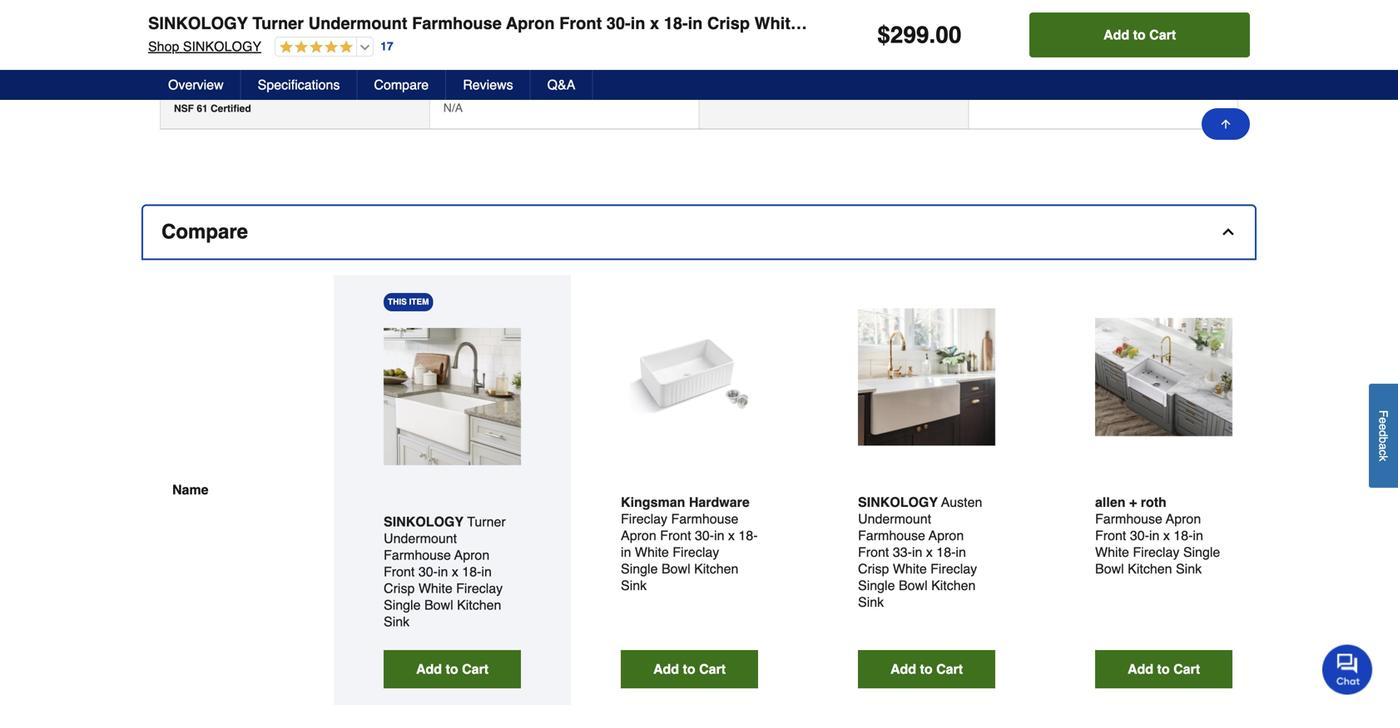 Task type: locate. For each thing, give the bounding box(es) containing it.
apron for fireclay
[[621, 528, 657, 543]]

kitchen for kingsman hardware fireclay farmhouse apron front 30-in x 18- in white fireclay single bowl kitchen sink
[[694, 561, 739, 576]]

bowl for austen undermount farmhouse apron front 33-in x 18-in crisp white fireclay single bowl kitchen sink
[[899, 578, 928, 593]]

cart for austen undermount farmhouse apron front 33-in x 18-in crisp white fireclay single bowl kitchen sink
[[937, 661, 963, 677]]

$ 299 . 00
[[878, 22, 962, 48]]

front for fireclay
[[660, 528, 691, 543]]

fireclay for austen undermount farmhouse apron front 33-in x 18-in crisp white fireclay single bowl kitchen sink
[[931, 561, 978, 576]]

residents:
[[191, 61, 242, 73]]

$
[[878, 22, 891, 48]]

18- for fireclay
[[739, 528, 758, 543]]

sink
[[1037, 14, 1072, 33], [1176, 561, 1202, 576], [621, 578, 647, 593], [858, 594, 884, 610], [384, 614, 410, 629]]

prop
[[245, 61, 267, 73]]

allen
[[1096, 494, 1126, 510]]

65
[[270, 61, 281, 73]]

farmhouse for undermount
[[412, 14, 502, 33]]

bowl
[[927, 14, 967, 33], [662, 561, 691, 576], [1096, 561, 1125, 576], [899, 578, 928, 593], [425, 597, 453, 613]]

kitchen
[[971, 14, 1032, 33], [694, 561, 739, 576], [1128, 561, 1173, 576], [932, 578, 976, 593], [457, 597, 502, 613]]

front
[[560, 14, 602, 33], [660, 528, 691, 543], [1096, 528, 1127, 543], [858, 544, 889, 560], [384, 564, 415, 579]]

0 vertical spatial compare button
[[357, 70, 446, 100]]

add for farmhouse apron front 30-in x 18-in white fireclay single bowl kitchen sink
[[1128, 661, 1154, 677]]

compare button
[[357, 70, 446, 100], [143, 206, 1255, 258]]

q&a
[[548, 77, 576, 92]]

x
[[650, 14, 659, 33], [728, 528, 735, 543], [1164, 528, 1170, 543], [926, 544, 933, 560], [452, 564, 459, 579]]

1 vertical spatial compare
[[162, 220, 248, 243]]

this
[[388, 297, 407, 307]]

farmhouse
[[412, 14, 502, 33], [671, 511, 739, 527], [1096, 511, 1163, 527], [858, 528, 926, 543], [384, 547, 451, 563]]

sinkology
[[148, 14, 248, 33], [183, 39, 261, 54], [858, 494, 938, 510], [384, 514, 464, 529]]

austen
[[942, 494, 983, 510]]

1 vertical spatial undermount
[[858, 511, 932, 527]]

bowl inside the turner undermount farmhouse apron front 30-in x 18-in crisp white fireclay single bowl kitchen sink
[[425, 597, 453, 613]]

safety
[[1004, 59, 1035, 73]]

e up the b
[[1377, 424, 1391, 430]]

30- inside allen + roth farmhouse apron front 30-in x 18-in white fireclay single bowl kitchen sink
[[1130, 528, 1150, 543]]

1 horizontal spatial crisp
[[708, 14, 750, 33]]

bowl inside kingsman hardware fireclay farmhouse apron front 30-in x 18- in white fireclay single bowl kitchen sink
[[662, 561, 691, 576]]

farmhouse for fireclay
[[671, 511, 739, 527]]

2 vertical spatial crisp
[[384, 581, 415, 596]]

30- inside kingsman hardware fireclay farmhouse apron front 30-in x 18- in white fireclay single bowl kitchen sink
[[695, 528, 714, 543]]

white inside kingsman hardware fireclay farmhouse apron front 30-in x 18- in white fireclay single bowl kitchen sink
[[635, 544, 669, 560]]

chevron up image
[[1220, 223, 1237, 240]]

front inside allen + roth farmhouse apron front 30-in x 18-in white fireclay single bowl kitchen sink
[[1096, 528, 1127, 543]]

undermount inside the turner undermount farmhouse apron front 30-in x 18-in crisp white fireclay single bowl kitchen sink
[[384, 531, 457, 546]]

0 horizontal spatial crisp
[[384, 581, 415, 596]]

single inside allen + roth farmhouse apron front 30-in x 18-in white fireclay single bowl kitchen sink
[[1184, 544, 1221, 560]]

farmhouse inside kingsman hardware fireclay farmhouse apron front 30-in x 18- in white fireclay single bowl kitchen sink
[[671, 511, 739, 527]]

hardware
[[689, 494, 750, 510]]

apron inside kingsman hardware fireclay farmhouse apron front 30-in x 18- in white fireclay single bowl kitchen sink
[[621, 528, 657, 543]]

fireclay inside the turner undermount farmhouse apron front 30-in x 18-in crisp white fireclay single bowl kitchen sink
[[456, 581, 503, 596]]

bowl inside allen + roth farmhouse apron front 30-in x 18-in white fireclay single bowl kitchen sink
[[1096, 561, 1125, 576]]

299
[[891, 22, 930, 48]]

name
[[172, 482, 209, 498]]

e up d
[[1377, 417, 1391, 424]]

apron inside the turner undermount farmhouse apron front 30-in x 18-in crisp white fireclay single bowl kitchen sink
[[455, 547, 490, 563]]

undermount inside austen undermount farmhouse apron front 33-in x 18-in crisp white fireclay single bowl kitchen sink
[[858, 511, 932, 527]]

18- inside allen + roth farmhouse apron front 30-in x 18-in white fireclay single bowl kitchen sink
[[1174, 528, 1193, 543]]

1 vertical spatial crisp
[[858, 561, 889, 576]]

front for roth
[[1096, 528, 1127, 543]]

fireclay for turner undermount farmhouse apron front 30-in x 18-in crisp white fireclay single bowl kitchen sink
[[456, 581, 503, 596]]

apron inside allen + roth farmhouse apron front 30-in x 18-in white fireclay single bowl kitchen sink
[[1166, 511, 1202, 527]]

kitchen inside austen undermount farmhouse apron front 33-in x 18-in crisp white fireclay single bowl kitchen sink
[[932, 578, 976, 593]]

18- inside kingsman hardware fireclay farmhouse apron front 30-in x 18- in white fireclay single bowl kitchen sink
[[739, 528, 758, 543]]

sink inside allen + roth farmhouse apron front 30-in x 18-in white fireclay single bowl kitchen sink
[[1176, 561, 1202, 576]]

sink inside kingsman hardware fireclay farmhouse apron front 30-in x 18- in white fireclay single bowl kitchen sink
[[621, 578, 647, 593]]

not
[[983, 59, 1001, 73]]

kitchen for allen + roth farmhouse apron front 30-in x 18-in white fireclay single bowl kitchen sink
[[1128, 561, 1173, 576]]

farmhouse inside allen + roth farmhouse apron front 30-in x 18-in white fireclay single bowl kitchen sink
[[1096, 511, 1163, 527]]

crisp inside austen undermount farmhouse apron front 33-in x 18-in crisp white fireclay single bowl kitchen sink
[[858, 561, 889, 576]]

sink inside austen undermount farmhouse apron front 33-in x 18-in crisp white fireclay single bowl kitchen sink
[[858, 594, 884, 610]]

to for austen undermount farmhouse apron front 33-in x 18-in crisp white fireclay single bowl kitchen sink
[[920, 661, 933, 677]]

farmhouse inside austen undermount farmhouse apron front 33-in x 18-in crisp white fireclay single bowl kitchen sink
[[858, 528, 926, 543]]

18- inside the turner undermount farmhouse apron front 30-in x 18-in crisp white fireclay single bowl kitchen sink
[[462, 564, 482, 579]]

kitchen inside kingsman hardware fireclay farmhouse apron front 30-in x 18- in white fireclay single bowl kitchen sink
[[694, 561, 739, 576]]

turner inside the turner undermount farmhouse apron front 30-in x 18-in crisp white fireclay single bowl kitchen sink
[[467, 514, 506, 529]]

kitchen inside allen + roth farmhouse apron front 30-in x 18-in white fireclay single bowl kitchen sink
[[1128, 561, 1173, 576]]

single for turner undermount farmhouse apron front 30-in x 18-in crisp white fireclay single bowl kitchen sink
[[384, 597, 421, 613]]

b
[[1377, 437, 1391, 443]]

0 horizontal spatial turner
[[252, 14, 304, 33]]

add to cart button
[[1030, 12, 1250, 57], [384, 650, 521, 688], [621, 650, 758, 688], [858, 650, 996, 688], [1096, 650, 1233, 688]]

compare
[[374, 77, 429, 92], [162, 220, 248, 243]]

5 stars image
[[276, 40, 353, 55]]

cart
[[1150, 27, 1176, 42], [462, 661, 489, 677], [699, 661, 726, 677], [937, 661, 963, 677], [1174, 661, 1201, 677]]

undermount
[[309, 14, 408, 33], [858, 511, 932, 527], [384, 531, 457, 546]]

0 vertical spatial turner
[[252, 14, 304, 33]]

f e e d b a c k button
[[1370, 384, 1399, 488]]

2 e from the top
[[1377, 424, 1391, 430]]

bowl inside austen undermount farmhouse apron front 33-in x 18-in crisp white fireclay single bowl kitchen sink
[[899, 578, 928, 593]]

18-
[[664, 14, 688, 33], [739, 528, 758, 543], [1174, 528, 1193, 543], [937, 544, 956, 560], [462, 564, 482, 579]]

listed
[[1038, 59, 1066, 73]]

shop sinkology
[[148, 39, 261, 54]]

17
[[381, 40, 393, 53]]

n/a
[[444, 101, 463, 114]]

30- for undermount
[[607, 14, 631, 33]]

c
[[1377, 450, 1391, 456]]

18- for roth
[[1174, 528, 1193, 543]]

bowl for kingsman hardware fireclay farmhouse apron front 30-in x 18- in white fireclay single bowl kitchen sink
[[662, 561, 691, 576]]

single
[[872, 14, 922, 33], [1184, 544, 1221, 560], [621, 561, 658, 576], [858, 578, 895, 593], [384, 597, 421, 613]]

nsf
[[174, 103, 194, 114]]

white inside allen + roth farmhouse apron front 30-in x 18-in white fireclay single bowl kitchen sink
[[1096, 544, 1130, 560]]

single inside the turner undermount farmhouse apron front 30-in x 18-in crisp white fireclay single bowl kitchen sink
[[384, 597, 421, 613]]

shop
[[148, 39, 179, 54]]

front inside austen undermount farmhouse apron front 33-in x 18-in crisp white fireclay single bowl kitchen sink
[[858, 544, 889, 560]]

1 vertical spatial turner
[[467, 514, 506, 529]]

apron
[[506, 14, 555, 33], [1166, 511, 1202, 527], [621, 528, 657, 543], [929, 528, 964, 543], [455, 547, 490, 563]]

kitchen inside the turner undermount farmhouse apron front 30-in x 18-in crisp white fireclay single bowl kitchen sink
[[457, 597, 502, 613]]

fireclay inside austen undermount farmhouse apron front 33-in x 18-in crisp white fireclay single bowl kitchen sink
[[931, 561, 978, 576]]

crisp inside the turner undermount farmhouse apron front 30-in x 18-in crisp white fireclay single bowl kitchen sink
[[384, 581, 415, 596]]

0 vertical spatial crisp
[[708, 14, 750, 33]]

single inside kingsman hardware fireclay farmhouse apron front 30-in x 18- in white fireclay single bowl kitchen sink
[[621, 561, 658, 576]]

a
[[1377, 443, 1391, 450]]

front for undermount
[[560, 14, 602, 33]]

add to cart for fireclay farmhouse apron front 30-in x 18- in white fireclay single bowl kitchen sink
[[654, 661, 726, 677]]

x inside kingsman hardware fireclay farmhouse apron front 30-in x 18- in white fireclay single bowl kitchen sink
[[728, 528, 735, 543]]

white
[[755, 14, 800, 33], [635, 544, 669, 560], [1096, 544, 1130, 560], [893, 561, 927, 576], [419, 581, 453, 596]]

fireclay inside allen + roth farmhouse apron front 30-in x 18-in white fireclay single bowl kitchen sink
[[1133, 544, 1180, 560]]

d
[[1377, 430, 1391, 437]]

add to cart button for fireclay farmhouse apron front 30-in x 18- in white fireclay single bowl kitchen sink
[[621, 650, 758, 688]]

2 horizontal spatial crisp
[[858, 561, 889, 576]]

reviews button
[[446, 70, 531, 100]]

fireclay
[[805, 14, 868, 33], [621, 511, 668, 527], [673, 544, 720, 560], [1133, 544, 1180, 560], [931, 561, 978, 576], [456, 581, 503, 596]]

sink inside the turner undermount farmhouse apron front 30-in x 18-in crisp white fireclay single bowl kitchen sink
[[384, 614, 410, 629]]

to
[[1134, 27, 1146, 42], [446, 661, 458, 677], [683, 661, 696, 677], [920, 661, 933, 677], [1158, 661, 1170, 677]]

white inside the turner undermount farmhouse apron front 30-in x 18-in crisp white fireclay single bowl kitchen sink
[[419, 581, 453, 596]]

00
[[936, 22, 962, 48]]

30- for roth
[[1130, 528, 1150, 543]]

1 horizontal spatial compare
[[374, 77, 429, 92]]

x for roth
[[1164, 528, 1170, 543]]

front inside kingsman hardware fireclay farmhouse apron front 30-in x 18- in white fireclay single bowl kitchen sink
[[660, 528, 691, 543]]

0 vertical spatial compare
[[374, 77, 429, 92]]

white inside austen undermount farmhouse apron front 33-in x 18-in crisp white fireclay single bowl kitchen sink
[[893, 561, 927, 576]]

1 horizontal spatial turner
[[467, 514, 506, 529]]

chat invite button image
[[1323, 644, 1374, 695]]

add to cart
[[1104, 27, 1176, 42], [416, 661, 489, 677], [654, 661, 726, 677], [891, 661, 963, 677], [1128, 661, 1201, 677]]

x inside allen + roth farmhouse apron front 30-in x 18-in white fireclay single bowl kitchen sink
[[1164, 528, 1170, 543]]

single for kingsman hardware fireclay farmhouse apron front 30-in x 18- in white fireclay single bowl kitchen sink
[[621, 561, 658, 576]]

turner
[[252, 14, 304, 33], [467, 514, 506, 529]]

crisp
[[708, 14, 750, 33], [858, 561, 889, 576], [384, 581, 415, 596]]

reviews
[[463, 77, 513, 92]]

single inside austen undermount farmhouse apron front 33-in x 18-in crisp white fireclay single bowl kitchen sink
[[858, 578, 895, 593]]

listing
[[746, 61, 779, 73]]

add to cart button for austen undermount farmhouse apron front 33-in x 18-in crisp white fireclay single bowl kitchen sink
[[858, 650, 996, 688]]

no
[[444, 59, 458, 73]]

add
[[1104, 27, 1130, 42], [416, 661, 442, 677], [654, 661, 679, 677], [891, 661, 917, 677], [1128, 661, 1154, 677]]

in
[[631, 14, 646, 33], [688, 14, 703, 33], [714, 528, 725, 543], [1150, 528, 1160, 543], [1193, 528, 1204, 543], [621, 544, 631, 560], [912, 544, 923, 560], [956, 544, 966, 560], [438, 564, 448, 579], [482, 564, 492, 579]]

2 vertical spatial undermount
[[384, 531, 457, 546]]

white for austen undermount farmhouse apron front 33-in x 18-in crisp white fireclay single bowl kitchen sink
[[893, 561, 927, 576]]

30-
[[607, 14, 631, 33], [695, 528, 714, 543], [1130, 528, 1150, 543], [419, 564, 438, 579]]

e
[[1377, 417, 1391, 424], [1377, 424, 1391, 430]]

x for fireclay
[[728, 528, 735, 543]]

add for austen undermount farmhouse apron front 33-in x 18-in crisp white fireclay single bowl kitchen sink
[[891, 661, 917, 677]]

farmhouse inside the turner undermount farmhouse apron front 30-in x 18-in crisp white fireclay single bowl kitchen sink
[[384, 547, 451, 563]]



Task type: vqa. For each thing, say whether or not it's contained in the screenshot.
the rightmost Crisp
yes



Task type: describe. For each thing, give the bounding box(es) containing it.
safety
[[713, 61, 743, 73]]

nsf 61 certified
[[174, 103, 251, 114]]

single for austen undermount farmhouse apron front 33-in x 18-in crisp white fireclay single bowl kitchen sink
[[858, 578, 895, 593]]

kingsman hardware fireclay farmhouse apron front 30-in x 18-in white fireclay single bowl kitchen sink image
[[621, 308, 758, 446]]

61
[[197, 103, 208, 114]]

x inside the turner undermount farmhouse apron front 30-in x 18-in crisp white fireclay single bowl kitchen sink
[[452, 564, 459, 579]]

apron for undermount
[[506, 14, 555, 33]]

bowl for allen + roth farmhouse apron front 30-in x 18-in white fireclay single bowl kitchen sink
[[1096, 561, 1125, 576]]

18- inside austen undermount farmhouse apron front 33-in x 18-in crisp white fireclay single bowl kitchen sink
[[937, 544, 956, 560]]

to for fireclay farmhouse apron front 30-in x 18- in white fireclay single bowl kitchen sink
[[683, 661, 696, 677]]

33-
[[893, 544, 912, 560]]

this item
[[388, 297, 429, 307]]

f e e d b a c k
[[1377, 410, 1391, 462]]

safety listing
[[713, 61, 779, 73]]

front inside the turner undermount farmhouse apron front 30-in x 18-in crisp white fireclay single bowl kitchen sink
[[384, 564, 415, 579]]

allen + roth farmhouse apron front 30-in x 18-in white fireclay single bowl kitchen sink image
[[1096, 308, 1233, 446]]

ca
[[174, 61, 188, 73]]

sinkology turner undermount farmhouse apron front 30-in x 18-in crisp white fireclay single bowl kitchen sink
[[148, 14, 1072, 33]]

overview
[[168, 77, 224, 92]]

kingsman hardware fireclay farmhouse apron front 30-in x 18- in white fireclay single bowl kitchen sink
[[621, 494, 758, 593]]

warning(s)
[[284, 61, 336, 73]]

fireclay for kingsman hardware fireclay farmhouse apron front 30-in x 18- in white fireclay single bowl kitchen sink
[[673, 544, 720, 560]]

white for kingsman hardware fireclay farmhouse apron front 30-in x 18- in white fireclay single bowl kitchen sink
[[635, 544, 669, 560]]

undermount for austen undermount farmhouse apron front 33-in x 18-in crisp white fireclay single bowl kitchen sink
[[858, 511, 932, 527]]

white for allen + roth farmhouse apron front 30-in x 18-in white fireclay single bowl kitchen sink
[[1096, 544, 1130, 560]]

crisp for turner undermount farmhouse apron front 30-in x 18-in crisp white fireclay single bowl kitchen sink
[[384, 581, 415, 596]]

30- for fireclay
[[695, 528, 714, 543]]

add to cart for farmhouse apron front 30-in x 18-in white fireclay single bowl kitchen sink
[[1128, 661, 1201, 677]]

apron for roth
[[1166, 511, 1202, 527]]

farmhouse for roth
[[1096, 511, 1163, 527]]

single for allen + roth farmhouse apron front 30-in x 18-in white fireclay single bowl kitchen sink
[[1184, 544, 1221, 560]]

sinkology austen undermount farmhouse apron front 33-in x 18-in crisp white fireclay single bowl kitchen sink image
[[858, 308, 996, 446]]

cart for fireclay farmhouse apron front 30-in x 18- in white fireclay single bowl kitchen sink
[[699, 661, 726, 677]]

cart for farmhouse apron front 30-in x 18-in white fireclay single bowl kitchen sink
[[1174, 661, 1201, 677]]

fireclay for allen + roth farmhouse apron front 30-in x 18-in white fireclay single bowl kitchen sink
[[1133, 544, 1180, 560]]

sinkology turner undermount farmhouse apron front 30-in x 18-in crisp white fireclay single bowl kitchen sink image
[[384, 328, 521, 465]]

18- for undermount
[[664, 14, 688, 33]]

sink for kingsman hardware fireclay farmhouse apron front 30-in x 18- in white fireclay single bowl kitchen sink
[[621, 578, 647, 593]]

1 vertical spatial compare button
[[143, 206, 1255, 258]]

certified
[[211, 103, 251, 114]]

+
[[1130, 494, 1137, 510]]

k
[[1377, 456, 1391, 462]]

30- inside the turner undermount farmhouse apron front 30-in x 18-in crisp white fireclay single bowl kitchen sink
[[419, 564, 438, 579]]

bowl for turner undermount farmhouse apron front 30-in x 18-in crisp white fireclay single bowl kitchen sink
[[425, 597, 453, 613]]

specifications button
[[241, 70, 357, 100]]

add to cart button for farmhouse apron front 30-in x 18-in white fireclay single bowl kitchen sink
[[1096, 650, 1233, 688]]

0 horizontal spatial compare
[[162, 220, 248, 243]]

q&a button
[[531, 70, 593, 100]]

x for undermount
[[650, 14, 659, 33]]

austen undermount farmhouse apron front 33-in x 18-in crisp white fireclay single bowl kitchen sink
[[858, 494, 983, 610]]

ca residents: prop 65 warning(s)
[[174, 61, 336, 73]]

x inside austen undermount farmhouse apron front 33-in x 18-in crisp white fireclay single bowl kitchen sink
[[926, 544, 933, 560]]

to for farmhouse apron front 30-in x 18-in white fireclay single bowl kitchen sink
[[1158, 661, 1170, 677]]

not safety listed
[[983, 59, 1066, 73]]

allen + roth farmhouse apron front 30-in x 18-in white fireclay single bowl kitchen sink
[[1096, 494, 1221, 576]]

undermount for turner undermount farmhouse apron front 30-in x 18-in crisp white fireclay single bowl kitchen sink
[[384, 531, 457, 546]]

sink for turner undermount farmhouse apron front 30-in x 18-in crisp white fireclay single bowl kitchen sink
[[384, 614, 410, 629]]

overview button
[[152, 70, 241, 100]]

crisp for austen undermount farmhouse apron front 33-in x 18-in crisp white fireclay single bowl kitchen sink
[[858, 561, 889, 576]]

kitchen for austen undermount farmhouse apron front 33-in x 18-in crisp white fireclay single bowl kitchen sink
[[932, 578, 976, 593]]

kitchen for turner undermount farmhouse apron front 30-in x 18-in crisp white fireclay single bowl kitchen sink
[[457, 597, 502, 613]]

arrow up image
[[1220, 117, 1233, 131]]

.
[[930, 22, 936, 48]]

f
[[1377, 410, 1391, 417]]

white for turner undermount farmhouse apron front 30-in x 18-in crisp white fireclay single bowl kitchen sink
[[419, 581, 453, 596]]

roth
[[1141, 494, 1167, 510]]

add to cart for austen undermount farmhouse apron front 33-in x 18-in crisp white fireclay single bowl kitchen sink
[[891, 661, 963, 677]]

kingsman
[[621, 494, 685, 510]]

add for fireclay farmhouse apron front 30-in x 18- in white fireclay single bowl kitchen sink
[[654, 661, 679, 677]]

certifications
[[197, 21, 272, 34]]

0 vertical spatial undermount
[[309, 14, 408, 33]]

apron inside austen undermount farmhouse apron front 33-in x 18-in crisp white fireclay single bowl kitchen sink
[[929, 528, 964, 543]]

specifications
[[258, 77, 340, 92]]

item
[[409, 297, 429, 307]]

sink for allen + roth farmhouse apron front 30-in x 18-in white fireclay single bowl kitchen sink
[[1176, 561, 1202, 576]]

sink for austen undermount farmhouse apron front 33-in x 18-in crisp white fireclay single bowl kitchen sink
[[858, 594, 884, 610]]

turner undermount farmhouse apron front 30-in x 18-in crisp white fireclay single bowl kitchen sink
[[384, 514, 506, 629]]

1 e from the top
[[1377, 417, 1391, 424]]



